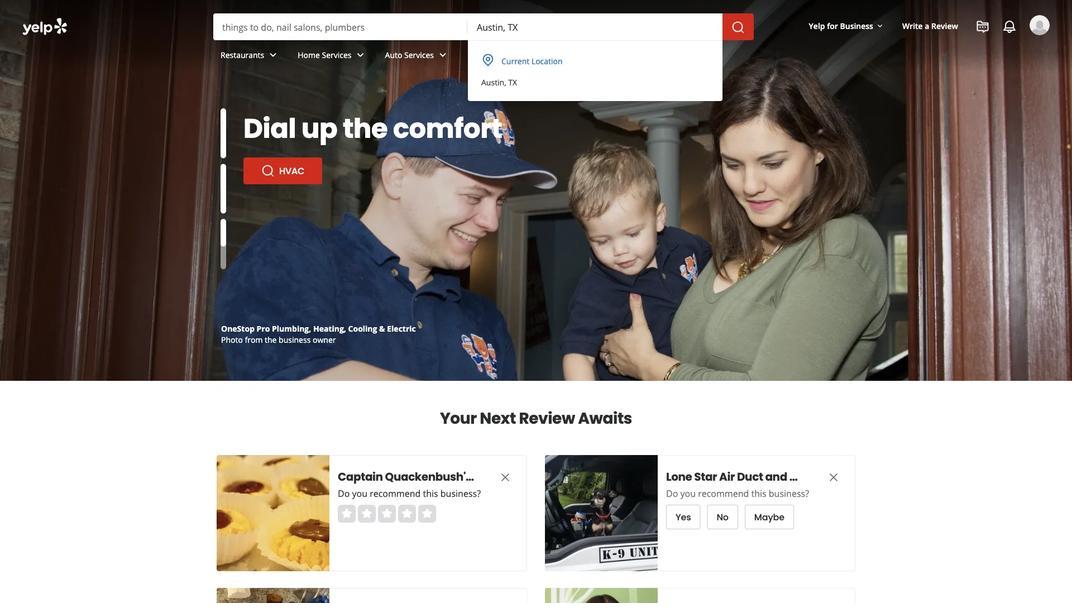 Task type: vqa. For each thing, say whether or not it's contained in the screenshot.
24 chevron down v2 icon inside Home Services "link"
yes



Task type: describe. For each thing, give the bounding box(es) containing it.
awaits
[[578, 407, 632, 429]]

for
[[828, 20, 839, 31]]

Find text field
[[222, 21, 459, 33]]

current location
[[502, 56, 563, 66]]

current
[[502, 56, 530, 66]]

home services link
[[289, 40, 376, 73]]

rating element
[[338, 505, 436, 523]]

1 select slide image from the top
[[221, 108, 226, 158]]

business
[[279, 334, 311, 345]]

review for a
[[932, 20, 959, 31]]

3 select slide image from the top
[[221, 198, 226, 248]]

do you recommend this business? for star
[[667, 488, 810, 500]]

lone
[[667, 469, 692, 485]]

do you recommend this business? for quackenbush's
[[338, 488, 481, 500]]

(no rating) image
[[338, 505, 436, 523]]

dial
[[244, 110, 296, 147]]

notifications image
[[1003, 20, 1017, 34]]

cooling
[[348, 323, 377, 334]]

maybe
[[755, 511, 785, 524]]

dismiss card image for captain quackenbush's coffeehouse
[[499, 471, 512, 484]]

services for auto services
[[405, 49, 434, 60]]

and
[[766, 469, 788, 485]]

24 chevron down v2 image for home services
[[354, 48, 367, 62]]

do for captain quackenbush's coffeehouse
[[338, 488, 350, 500]]

air
[[720, 469, 735, 485]]

hvac
[[279, 165, 305, 177]]

auto services link
[[376, 40, 459, 73]]

write
[[903, 20, 923, 31]]

24 marker v2 image
[[482, 53, 495, 67]]

24 search v2 image
[[261, 164, 275, 178]]

coffeehouse
[[474, 469, 544, 485]]

photo of captain quackenbush's coffeehouse image
[[217, 455, 330, 572]]

dismiss card image for lone star air duct and chimney
[[827, 471, 841, 484]]

2 select slide image from the top
[[221, 164, 226, 214]]

your next review awaits
[[440, 407, 632, 429]]

the inside onestop pro plumbing, heating, cooling & electric photo from the business owner
[[265, 334, 277, 345]]

current location link
[[475, 50, 716, 72]]

captain quackenbush's coffeehouse link
[[338, 469, 544, 485]]

this for air
[[752, 488, 767, 500]]

restaurants link
[[212, 40, 289, 73]]

lone star air duct and chimney
[[667, 469, 841, 485]]

16 chevron down v2 image
[[876, 22, 885, 31]]

business? for air
[[769, 488, 810, 500]]

business
[[841, 20, 874, 31]]

your
[[440, 407, 477, 429]]

quackenbush's
[[385, 469, 472, 485]]

services for home services
[[322, 49, 352, 60]]

yelp
[[809, 20, 826, 31]]

austin,
[[482, 77, 507, 87]]

a
[[925, 20, 930, 31]]

next
[[480, 407, 516, 429]]

captain
[[338, 469, 383, 485]]

captain quackenbush's coffeehouse
[[338, 469, 544, 485]]

projects image
[[977, 20, 990, 34]]

pro
[[257, 323, 270, 334]]

electric
[[387, 323, 416, 334]]

more link
[[459, 40, 512, 73]]

photo of bambu image
[[545, 588, 658, 603]]

24 chevron down v2 image for auto services
[[436, 48, 450, 62]]

business categories element
[[212, 40, 1050, 73]]

hvac link
[[244, 158, 322, 184]]

search image
[[732, 21, 745, 34]]

more
[[468, 49, 487, 60]]

review for next
[[519, 407, 575, 429]]



Task type: locate. For each thing, give the bounding box(es) containing it.
1 horizontal spatial do you recommend this business?
[[667, 488, 810, 500]]

you
[[352, 488, 368, 500], [681, 488, 696, 500]]

this for coffeehouse
[[423, 488, 438, 500]]

user actions element
[[800, 14, 1066, 83]]

the right up
[[343, 110, 388, 147]]

1 horizontal spatial do
[[667, 488, 678, 500]]

services right the home on the left top of the page
[[322, 49, 352, 60]]

24 chevron down v2 image inside restaurants link
[[267, 48, 280, 62]]

heating,
[[313, 323, 346, 334]]

business? down and
[[769, 488, 810, 500]]

photo
[[221, 334, 243, 345]]

this
[[423, 488, 438, 500], [752, 488, 767, 500]]

1 horizontal spatial review
[[932, 20, 959, 31]]

  text field
[[477, 21, 714, 33]]

24 chevron down v2 image for restaurants
[[267, 48, 280, 62]]

0 horizontal spatial the
[[265, 334, 277, 345]]

yes button
[[667, 505, 701, 530]]

chimney
[[790, 469, 841, 485]]

tx
[[509, 77, 517, 87]]

explore banner section banner
[[0, 0, 1073, 381]]

dial up the comfort
[[244, 110, 503, 147]]

services right auto
[[405, 49, 434, 60]]

onestop
[[221, 323, 255, 334]]

business? down captain quackenbush's coffeehouse
[[441, 488, 481, 500]]

24 chevron down v2 image right auto services
[[436, 48, 450, 62]]

None field
[[222, 21, 459, 33], [477, 21, 714, 33], [477, 21, 714, 33]]

1 horizontal spatial you
[[681, 488, 696, 500]]

do down "lone"
[[667, 488, 678, 500]]

restaurants
[[221, 49, 264, 60]]

select slide image
[[221, 108, 226, 158], [221, 164, 226, 214], [221, 198, 226, 248]]

1 business? from the left
[[441, 488, 481, 500]]

0 horizontal spatial do
[[338, 488, 350, 500]]

0 horizontal spatial you
[[352, 488, 368, 500]]

review right 'next'
[[519, 407, 575, 429]]

you down "lone"
[[681, 488, 696, 500]]

1 horizontal spatial services
[[405, 49, 434, 60]]

location
[[532, 56, 563, 66]]

photo of lone star air duct and chimney image
[[545, 455, 658, 572]]

0 horizontal spatial this
[[423, 488, 438, 500]]

2 do from the left
[[667, 488, 678, 500]]

2 dismiss card image from the left
[[827, 471, 841, 484]]

None search field
[[0, 0, 1073, 119], [213, 13, 756, 40], [0, 0, 1073, 119], [213, 13, 756, 40]]

home services
[[298, 49, 352, 60]]

0 horizontal spatial 24 chevron down v2 image
[[267, 48, 280, 62]]

3 24 chevron down v2 image from the left
[[436, 48, 450, 62]]

1 dismiss card image from the left
[[499, 471, 512, 484]]

1 horizontal spatial this
[[752, 488, 767, 500]]

24 chevron down v2 image right the restaurants
[[267, 48, 280, 62]]

0 vertical spatial the
[[343, 110, 388, 147]]

2 this from the left
[[752, 488, 767, 500]]

1 24 chevron down v2 image from the left
[[267, 48, 280, 62]]

2 business? from the left
[[769, 488, 810, 500]]

you for captain
[[352, 488, 368, 500]]

austin, tx link
[[475, 72, 714, 92]]

you for lone
[[681, 488, 696, 500]]

2 you from the left
[[681, 488, 696, 500]]

0 horizontal spatial recommend
[[370, 488, 421, 500]]

do for lone star air duct and chimney
[[667, 488, 678, 500]]

you down captain
[[352, 488, 368, 500]]

auto services
[[385, 49, 434, 60]]

24 chevron down v2 image
[[267, 48, 280, 62], [354, 48, 367, 62], [436, 48, 450, 62]]

do
[[338, 488, 350, 500], [667, 488, 678, 500]]

1 horizontal spatial business?
[[769, 488, 810, 500]]

do you recommend this business? down quackenbush's
[[338, 488, 481, 500]]

recommend for quackenbush's
[[370, 488, 421, 500]]

1 this from the left
[[423, 488, 438, 500]]

1 horizontal spatial dismiss card image
[[827, 471, 841, 484]]

0 horizontal spatial services
[[322, 49, 352, 60]]

no
[[717, 511, 729, 524]]

recommend down air
[[698, 488, 749, 500]]

onestop pro plumbing, heating, cooling & electric photo from the business owner
[[221, 323, 416, 345]]

&
[[379, 323, 385, 334]]

none field find
[[222, 21, 459, 33]]

recommend
[[370, 488, 421, 500], [698, 488, 749, 500]]

1 horizontal spatial recommend
[[698, 488, 749, 500]]

lone star air duct and chimney link
[[667, 469, 841, 485]]

up
[[302, 110, 338, 147]]

recommend for star
[[698, 488, 749, 500]]

business?
[[441, 488, 481, 500], [769, 488, 810, 500]]

Near text field
[[477, 21, 714, 33]]

1 do you recommend this business? from the left
[[338, 488, 481, 500]]

maybe button
[[745, 505, 794, 530]]

2 recommend from the left
[[698, 488, 749, 500]]

no button
[[708, 505, 739, 530]]

the down pro
[[265, 334, 277, 345]]

None radio
[[338, 505, 356, 523], [358, 505, 376, 523], [338, 505, 356, 523], [358, 505, 376, 523]]

0 horizontal spatial business?
[[441, 488, 481, 500]]

1 vertical spatial the
[[265, 334, 277, 345]]

1 horizontal spatial the
[[343, 110, 388, 147]]

austin, tx
[[482, 77, 517, 87]]

1 horizontal spatial 24 chevron down v2 image
[[354, 48, 367, 62]]

24 chevron down v2 image inside auto services link
[[436, 48, 450, 62]]

0 horizontal spatial do you recommend this business?
[[338, 488, 481, 500]]

yelp for business
[[809, 20, 874, 31]]

write a review link
[[898, 16, 963, 36]]

ruby a. image
[[1030, 15, 1050, 35]]

2 24 chevron down v2 image from the left
[[354, 48, 367, 62]]

  text field inside explore banner section banner
[[477, 21, 714, 33]]

services
[[322, 49, 352, 60], [405, 49, 434, 60]]

2 services from the left
[[405, 49, 434, 60]]

1 services from the left
[[322, 49, 352, 60]]

2 horizontal spatial 24 chevron down v2 image
[[436, 48, 450, 62]]

0 horizontal spatial review
[[519, 407, 575, 429]]

0 horizontal spatial dismiss card image
[[499, 471, 512, 484]]

write a review
[[903, 20, 959, 31]]

do you recommend this business? down air
[[667, 488, 810, 500]]

24 chevron down v2 image left auto
[[354, 48, 367, 62]]

review
[[932, 20, 959, 31], [519, 407, 575, 429]]

this down lone star air duct and chimney
[[752, 488, 767, 500]]

yes
[[676, 511, 691, 524]]

24 chevron down v2 image
[[489, 48, 503, 62]]

1 do from the left
[[338, 488, 350, 500]]

review inside 'link'
[[932, 20, 959, 31]]

dismiss card image
[[499, 471, 512, 484], [827, 471, 841, 484]]

home
[[298, 49, 320, 60]]

do you recommend this business?
[[338, 488, 481, 500], [667, 488, 810, 500]]

1 vertical spatial review
[[519, 407, 575, 429]]

1 you from the left
[[352, 488, 368, 500]]

plumbing,
[[272, 323, 311, 334]]

None radio
[[378, 505, 396, 523], [398, 505, 416, 523], [418, 505, 436, 523], [378, 505, 396, 523], [398, 505, 416, 523], [418, 505, 436, 523]]

auto
[[385, 49, 402, 60]]

photo of first wok image
[[217, 588, 330, 603]]

yelp for business button
[[805, 16, 889, 36]]

this down quackenbush's
[[423, 488, 438, 500]]

duct
[[737, 469, 764, 485]]

24 chevron down v2 image inside home services link
[[354, 48, 367, 62]]

review right the a
[[932, 20, 959, 31]]

business? for coffeehouse
[[441, 488, 481, 500]]

the
[[343, 110, 388, 147], [265, 334, 277, 345]]

recommend up "rating" element
[[370, 488, 421, 500]]

onestop pro plumbing, heating, cooling & electric link
[[221, 323, 416, 334]]

comfort
[[393, 110, 503, 147]]

2 do you recommend this business? from the left
[[667, 488, 810, 500]]

1 recommend from the left
[[370, 488, 421, 500]]

do down captain
[[338, 488, 350, 500]]

from
[[245, 334, 263, 345]]

0 vertical spatial review
[[932, 20, 959, 31]]

owner
[[313, 334, 336, 345]]

star
[[695, 469, 718, 485]]



